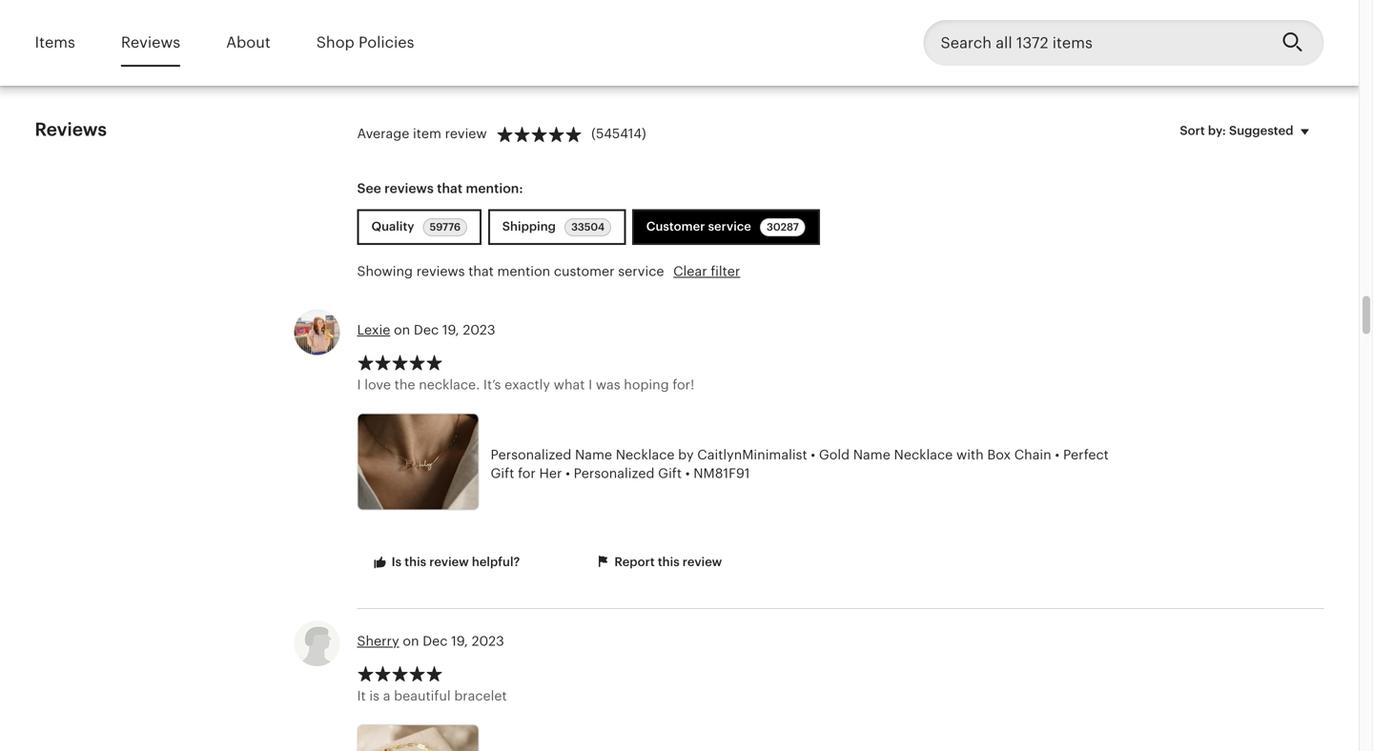 Task type: describe. For each thing, give the bounding box(es) containing it.
quality
[[371, 219, 417, 234]]

by:
[[1208, 124, 1226, 138]]

custom mini name bar bracelet by caitlyn minimalist • engraved charm bracelet with a dainty paperclip chain • new mom gift • bm56f39 image
[[357, 725, 479, 752]]

bracelet
[[454, 689, 507, 704]]

about link
[[226, 21, 271, 65]]

average item review
[[357, 126, 487, 141]]

average
[[357, 126, 409, 141]]

shipping
[[502, 219, 559, 234]]

shop policies
[[316, 34, 414, 51]]

i love the necklace. it's exactly what i was hoping for!
[[357, 377, 695, 393]]

is this review helpful? button
[[357, 545, 534, 581]]

this for report
[[658, 555, 680, 570]]

policies
[[359, 34, 414, 51]]

2 gift from the left
[[658, 466, 682, 481]]

dec for sherry
[[423, 634, 448, 649]]

see reviews that mention:
[[357, 181, 523, 196]]

19, for sherry on dec 19, 2023
[[451, 634, 468, 649]]

personalized name necklace by caitlynminimalist • gold name necklace with box chain • perfect gift for her • personalized gift • nm81f91 link
[[357, 414, 1111, 516]]

what
[[554, 377, 585, 393]]

• right chain
[[1055, 447, 1060, 463]]

sherry link
[[357, 634, 399, 649]]

lexie link
[[357, 322, 390, 338]]

is
[[369, 689, 380, 704]]

1 horizontal spatial personalized
[[574, 466, 655, 481]]

her
[[539, 466, 562, 481]]

report this review
[[612, 555, 722, 570]]

0 vertical spatial reviews
[[121, 34, 180, 51]]

box
[[987, 447, 1011, 463]]

2023 for sherry on dec 19, 2023
[[472, 634, 504, 649]]

1 horizontal spatial service
[[708, 219, 751, 234]]

it's
[[483, 377, 501, 393]]

it
[[357, 689, 366, 704]]

0 horizontal spatial reviews
[[35, 119, 107, 140]]

shop
[[316, 34, 355, 51]]

1 necklace from the left
[[616, 447, 675, 463]]

exactly
[[505, 377, 550, 393]]

about
[[226, 34, 271, 51]]

item
[[413, 126, 442, 141]]

30287
[[767, 221, 799, 233]]

Search all 1372 items text field
[[924, 20, 1267, 66]]

customer
[[554, 264, 615, 279]]

reviews for see
[[385, 181, 434, 196]]

showing
[[357, 264, 413, 279]]

review for report this review
[[683, 555, 722, 570]]

2 i from the left
[[589, 377, 592, 393]]

sort by: suggested button
[[1166, 111, 1331, 151]]

see
[[357, 181, 381, 196]]

reviews link
[[121, 21, 180, 65]]

report
[[615, 555, 655, 570]]

2 name from the left
[[853, 447, 891, 463]]

that for mention
[[469, 264, 494, 279]]

beautiful
[[394, 689, 451, 704]]

lexie
[[357, 322, 390, 338]]

personalized name necklace by caitlynminimalist • gold name necklace with box chain • perfect gift for her • personalized gift • nm81f91
[[491, 447, 1109, 481]]

for!
[[673, 377, 695, 393]]

hoping
[[624, 377, 669, 393]]

sort by: suggested
[[1180, 124, 1294, 138]]

59776
[[430, 221, 461, 233]]

caitlynminimalist
[[697, 447, 807, 463]]

19, for lexie on dec 19, 2023
[[442, 322, 459, 338]]

chain
[[1015, 447, 1052, 463]]

review for is this review helpful?
[[429, 555, 469, 570]]

nm81f91
[[694, 466, 750, 481]]

sherry
[[357, 634, 399, 649]]



Task type: vqa. For each thing, say whether or not it's contained in the screenshot.
"Necklace"
yes



Task type: locate. For each thing, give the bounding box(es) containing it.
on for lexie
[[394, 322, 410, 338]]

1 horizontal spatial reviews
[[121, 34, 180, 51]]

•
[[811, 447, 816, 463], [1055, 447, 1060, 463], [566, 466, 570, 481], [685, 466, 690, 481]]

review inside is this review helpful? button
[[429, 555, 469, 570]]

2 necklace from the left
[[894, 447, 953, 463]]

that for mention:
[[437, 181, 463, 196]]

review
[[445, 126, 487, 141], [429, 555, 469, 570], [683, 555, 722, 570]]

reviews
[[121, 34, 180, 51], [35, 119, 107, 140]]

love
[[365, 377, 391, 393]]

review left helpful?
[[429, 555, 469, 570]]

necklace.
[[419, 377, 480, 393]]

0 horizontal spatial service
[[618, 264, 664, 279]]

33504
[[571, 221, 605, 233]]

it is a beautiful bracelet
[[357, 689, 507, 704]]

for
[[518, 466, 536, 481]]

1 vertical spatial that
[[469, 264, 494, 279]]

name down was
[[575, 447, 612, 463]]

dec up it is a beautiful bracelet in the left bottom of the page
[[423, 634, 448, 649]]

name
[[575, 447, 612, 463], [853, 447, 891, 463]]

report this review button
[[580, 545, 737, 581]]

was
[[596, 377, 620, 393]]

customer
[[646, 219, 705, 234]]

19,
[[442, 322, 459, 338], [451, 634, 468, 649]]

that up 59776
[[437, 181, 463, 196]]

necklace
[[616, 447, 675, 463], [894, 447, 953, 463]]

this inside is this review helpful? button
[[405, 555, 426, 570]]

necklace left the by in the bottom of the page
[[616, 447, 675, 463]]

gift
[[491, 466, 514, 481], [658, 466, 682, 481]]

review for average item review
[[445, 126, 487, 141]]

on right lexie
[[394, 322, 410, 338]]

i left love
[[357, 377, 361, 393]]

1 horizontal spatial that
[[469, 264, 494, 279]]

2023 up it's
[[463, 322, 495, 338]]

gold
[[819, 447, 850, 463]]

0 vertical spatial dec
[[414, 322, 439, 338]]

personalized
[[491, 447, 572, 463], [574, 466, 655, 481]]

mention:
[[466, 181, 523, 196]]

• down the by in the bottom of the page
[[685, 466, 690, 481]]

1 this from the left
[[405, 555, 426, 570]]

0 horizontal spatial personalized
[[491, 447, 572, 463]]

2 this from the left
[[658, 555, 680, 570]]

dec right lexie
[[414, 322, 439, 338]]

that
[[437, 181, 463, 196], [469, 264, 494, 279]]

2023
[[463, 322, 495, 338], [472, 634, 504, 649]]

1 horizontal spatial name
[[853, 447, 891, 463]]

service
[[708, 219, 751, 234], [618, 264, 664, 279]]

necklace left the with
[[894, 447, 953, 463]]

dec for lexie
[[414, 322, 439, 338]]

0 vertical spatial 2023
[[463, 322, 495, 338]]

is
[[392, 555, 402, 570]]

1 vertical spatial on
[[403, 634, 419, 649]]

filter
[[711, 264, 740, 279]]

reviews down 59776
[[416, 264, 465, 279]]

mention
[[497, 264, 550, 279]]

0 vertical spatial on
[[394, 322, 410, 338]]

• left gold
[[811, 447, 816, 463]]

showing  reviews that mention customer service clear filter
[[357, 264, 740, 279]]

19, up the necklace.
[[442, 322, 459, 338]]

0 vertical spatial reviews
[[385, 181, 434, 196]]

this for is
[[405, 555, 426, 570]]

helpful?
[[472, 555, 520, 570]]

a
[[383, 689, 391, 704]]

i
[[357, 377, 361, 393], [589, 377, 592, 393]]

suggested
[[1229, 124, 1294, 138]]

1 vertical spatial reviews
[[416, 264, 465, 279]]

this inside report this review button
[[658, 555, 680, 570]]

1 i from the left
[[357, 377, 361, 393]]

clear filter link
[[673, 264, 740, 279]]

0 vertical spatial service
[[708, 219, 751, 234]]

lexie on dec 19, 2023
[[357, 322, 495, 338]]

19, up bracelet
[[451, 634, 468, 649]]

personalized up for
[[491, 447, 572, 463]]

1 horizontal spatial this
[[658, 555, 680, 570]]

1 vertical spatial personalized
[[574, 466, 655, 481]]

2023 for lexie on dec 19, 2023
[[463, 322, 495, 338]]

with
[[957, 447, 984, 463]]

1 vertical spatial dec
[[423, 634, 448, 649]]

reviews for showing
[[416, 264, 465, 279]]

1 horizontal spatial gift
[[658, 466, 682, 481]]

review inside report this review button
[[683, 555, 722, 570]]

0 horizontal spatial that
[[437, 181, 463, 196]]

clear
[[673, 264, 707, 279]]

1 horizontal spatial i
[[589, 377, 592, 393]]

1 vertical spatial service
[[618, 264, 664, 279]]

review right report
[[683, 555, 722, 570]]

0 horizontal spatial gift
[[491, 466, 514, 481]]

sherry on dec 19, 2023
[[357, 634, 504, 649]]

1 vertical spatial reviews
[[35, 119, 107, 140]]

name right gold
[[853, 447, 891, 463]]

1 gift from the left
[[491, 466, 514, 481]]

on for sherry
[[403, 634, 419, 649]]

1 name from the left
[[575, 447, 612, 463]]

gift down the by in the bottom of the page
[[658, 466, 682, 481]]

personalized right her
[[574, 466, 655, 481]]

sort
[[1180, 124, 1205, 138]]

on
[[394, 322, 410, 338], [403, 634, 419, 649]]

i left was
[[589, 377, 592, 393]]

0 horizontal spatial this
[[405, 555, 426, 570]]

dec
[[414, 322, 439, 338], [423, 634, 448, 649]]

perfect
[[1063, 447, 1109, 463]]

this right the is on the left of the page
[[405, 555, 426, 570]]

1 horizontal spatial necklace
[[894, 447, 953, 463]]

this
[[405, 555, 426, 570], [658, 555, 680, 570]]

1 vertical spatial 19,
[[451, 634, 468, 649]]

that left mention
[[469, 264, 494, 279]]

gift left for
[[491, 466, 514, 481]]

service left clear
[[618, 264, 664, 279]]

is this review helpful?
[[389, 555, 520, 570]]

on right sherry
[[403, 634, 419, 649]]

0 vertical spatial 19,
[[442, 322, 459, 338]]

items link
[[35, 21, 75, 65]]

(545414)
[[591, 126, 646, 141]]

the
[[395, 377, 415, 393]]

service up filter
[[708, 219, 751, 234]]

0 vertical spatial personalized
[[491, 447, 572, 463]]

this right report
[[658, 555, 680, 570]]

customer service
[[646, 219, 754, 234]]

by
[[678, 447, 694, 463]]

0 horizontal spatial necklace
[[616, 447, 675, 463]]

items
[[35, 34, 75, 51]]

0 horizontal spatial i
[[357, 377, 361, 393]]

shop policies link
[[316, 21, 414, 65]]

review right the item
[[445, 126, 487, 141]]

0 horizontal spatial name
[[575, 447, 612, 463]]

reviews
[[385, 181, 434, 196], [416, 264, 465, 279]]

reviews right see
[[385, 181, 434, 196]]

1 vertical spatial 2023
[[472, 634, 504, 649]]

0 vertical spatial that
[[437, 181, 463, 196]]

2023 up bracelet
[[472, 634, 504, 649]]

• right her
[[566, 466, 570, 481]]



